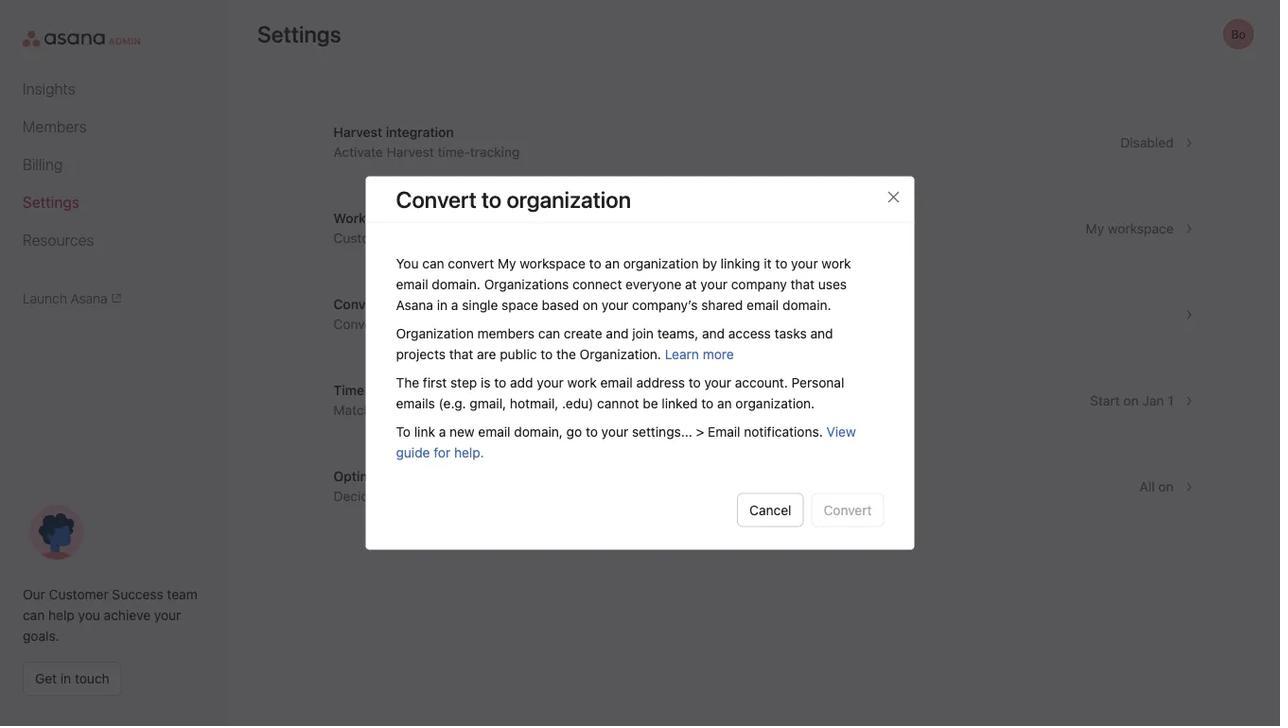 Task type: vqa. For each thing, say whether or not it's contained in the screenshot.
Q4 FY23
no



Task type: describe. For each thing, give the bounding box(es) containing it.
work inside the you can convert my workspace to an organization by linking it to your work email domain. organizations connect everyone at your company that uses asana in a single space based on your company's shared email domain.
[[822, 256, 851, 271]]

workspace's inside optimize with asana intelligence decide if you want asana to use your workspace's data to optimize work for your users.
[[563, 489, 639, 504]]

based
[[542, 297, 579, 313]]

that inside organization members can create and join teams, and access tasks and projects that are public to the organization.
[[449, 346, 473, 362]]

to up 'changing'
[[482, 186, 502, 212]]

your right use
[[532, 489, 559, 504]]

can inside our customer success team can help you achieve your goals.
[[23, 608, 45, 624]]

our
[[23, 587, 45, 603]]

learn more
[[665, 346, 734, 362]]

company
[[731, 276, 787, 292]]

1 horizontal spatial settings
[[257, 21, 341, 47]]

to up linked
[[689, 375, 701, 390]]

close image
[[886, 190, 902, 205]]

start
[[1091, 393, 1120, 409]]

settings...
[[632, 424, 693, 440]]

public
[[500, 346, 537, 362]]

personal
[[792, 375, 845, 390]]

account.
[[735, 375, 788, 390]]

tracking
[[470, 144, 520, 160]]

members
[[478, 326, 535, 341]]

rhythm
[[592, 403, 635, 418]]

customize
[[334, 230, 398, 246]]

decide
[[334, 489, 376, 504]]

members
[[23, 118, 87, 136]]

learn
[[665, 346, 699, 362]]

your up year)
[[705, 375, 732, 390]]

integration
[[386, 124, 454, 140]]

if
[[380, 489, 388, 504]]

the first step is to add your work email address to your account. personal emails (e.g. gmail, hotmail, .edu) cannot be linked to an organization.
[[396, 375, 845, 411]]

my inside the you can convert my workspace to an organization by linking it to your work email domain. organizations connect everyone at your company that uses asana in a single space based on your company's shared email domain.
[[498, 256, 516, 271]]

email down annual
[[478, 424, 511, 440]]

emails
[[396, 396, 435, 411]]

to inside organization members can create and join teams, and access tasks and projects that are public to the organization.
[[541, 346, 553, 362]]

to right data
[[673, 489, 686, 504]]

1 horizontal spatial domain.
[[783, 297, 832, 313]]

cancel button
[[737, 494, 804, 528]]

cancel
[[750, 503, 792, 518]]

all on
[[1140, 479, 1174, 495]]

create
[[564, 326, 603, 341]]

periods
[[368, 383, 415, 398]]

tasks
[[775, 326, 807, 341]]

your right it
[[791, 256, 818, 271]]

asana inside workspace name customize asana by changing the workspace's name
[[402, 230, 439, 246]]

launch asana
[[23, 291, 108, 306]]

customer
[[49, 587, 109, 603]]

intelligence
[[465, 469, 538, 485]]

our customer success team can help you achieve your goals.
[[23, 587, 198, 645]]

at
[[685, 276, 697, 292]]

the
[[396, 375, 419, 390]]

in inside button
[[60, 672, 71, 687]]

convert for convert to organization convert your workspace to an organization
[[334, 297, 383, 312]]

(i.e.
[[639, 403, 661, 418]]

the inside workspace name customize asana by changing the workspace's name
[[521, 230, 541, 246]]

optimize
[[334, 469, 390, 485]]

view guide for help. link
[[396, 424, 856, 460]]

touch
[[75, 672, 110, 687]]

cannot
[[597, 396, 639, 411]]

billing
[[23, 156, 63, 174]]

organization
[[396, 326, 474, 341]]

your up hotmail,
[[537, 375, 564, 390]]

join
[[632, 326, 654, 341]]

your inside our customer success team can help you achieve your goals.
[[154, 608, 181, 624]]

use
[[507, 489, 529, 504]]

match
[[334, 403, 372, 418]]

view guide for help.
[[396, 424, 856, 460]]

insights link
[[23, 78, 204, 100]]

time periods match your workspace's annual operating rhythm (i.e. fiscal year) in asana
[[334, 383, 787, 418]]

convert for convert
[[824, 503, 872, 518]]

success
[[112, 587, 163, 603]]

organizations
[[484, 276, 569, 292]]

first
[[423, 375, 447, 390]]

connect
[[573, 276, 622, 292]]

jan
[[1143, 393, 1165, 409]]

email down you
[[396, 276, 428, 292]]

new
[[450, 424, 475, 440]]

email
[[708, 424, 741, 440]]

your down rhythm
[[602, 424, 629, 440]]

annual
[[486, 403, 526, 418]]

shared
[[702, 297, 743, 313]]

0 horizontal spatial name
[[407, 211, 441, 226]]

you
[[396, 256, 419, 271]]

everyone
[[626, 276, 682, 292]]

all
[[1140, 479, 1155, 495]]

on inside the you can convert my workspace to an organization by linking it to your work email domain. organizations connect everyone at your company that uses asana in a single space based on your company's shared email domain.
[[583, 297, 598, 313]]

start on jan 1
[[1091, 393, 1174, 409]]

2 and from the left
[[702, 326, 725, 341]]

workspace's inside workspace name customize asana by changing the workspace's name
[[544, 230, 621, 246]]

address
[[636, 375, 685, 390]]

email inside "the first step is to add your work email address to your account. personal emails (e.g. gmail, hotmail, .edu) cannot be linked to an organization."
[[601, 375, 633, 390]]

your inside the convert to organization convert your workspace to an organization
[[385, 317, 412, 332]]

to
[[396, 424, 411, 440]]

members link
[[23, 115, 204, 138]]

users.
[[829, 489, 866, 504]]

learn more link
[[665, 346, 734, 362]]

link
[[414, 424, 435, 440]]

resources
[[23, 231, 94, 249]]

0 horizontal spatial a
[[439, 424, 446, 440]]

your inside the time periods match your workspace's annual operating rhythm (i.e. fiscal year) in asana
[[375, 403, 402, 418]]

to down intelligence
[[491, 489, 503, 504]]

help.
[[454, 445, 484, 460]]

go
[[567, 424, 582, 440]]

harvest integration activate harvest time-tracking
[[334, 124, 520, 160]]

gmail,
[[470, 396, 506, 411]]

organization down based
[[520, 317, 595, 332]]

on for time periods match your workspace's annual operating rhythm (i.e. fiscal year) in asana
[[1124, 393, 1139, 409]]

0 horizontal spatial settings
[[23, 194, 79, 212]]

bo
[[1232, 27, 1246, 41]]

convert for convert to organization
[[396, 186, 477, 212]]

to down you
[[387, 297, 399, 312]]

in inside the you can convert my workspace to an organization by linking it to your work email domain. organizations connect everyone at your company that uses asana in a single space based on your company's shared email domain.
[[437, 297, 448, 313]]

1 vertical spatial harvest
[[387, 144, 434, 160]]

my workspace
[[1086, 221, 1174, 237]]

are
[[477, 346, 496, 362]]

asana up 'want'
[[423, 469, 462, 485]]

convert
[[448, 256, 494, 271]]



Task type: locate. For each thing, give the bounding box(es) containing it.
organization down tracking
[[507, 186, 631, 212]]

1 vertical spatial on
[[1124, 393, 1139, 409]]

0 horizontal spatial my
[[498, 256, 516, 271]]

activate
[[334, 144, 383, 160]]

to up connect
[[589, 256, 602, 271]]

optimize
[[689, 489, 741, 504]]

asana up the organization
[[396, 297, 433, 313]]

1 vertical spatial workspace
[[520, 256, 586, 271]]

2 horizontal spatial can
[[538, 326, 560, 341]]

1 vertical spatial can
[[538, 326, 560, 341]]

on for optimize with asana intelligence decide if you want asana to use your workspace's data to optimize work for your users.
[[1159, 479, 1174, 495]]

a
[[451, 297, 459, 313], [439, 424, 446, 440]]

convert right cancel
[[824, 503, 872, 518]]

workspace name customize asana by changing the workspace's name
[[334, 211, 658, 246]]

for left 'users.'
[[778, 489, 795, 504]]

work inside optimize with asana intelligence decide if you want asana to use your workspace's data to optimize work for your users.
[[745, 489, 774, 504]]

name
[[407, 211, 441, 226], [624, 230, 658, 246]]

linking
[[721, 256, 761, 271]]

0 horizontal spatial domain.
[[432, 276, 481, 292]]

that inside the you can convert my workspace to an organization by linking it to your work email domain. organizations connect everyone at your company that uses asana in a single space based on your company's shared email domain.
[[791, 276, 815, 292]]

convert down time-
[[396, 186, 477, 212]]

a right link
[[439, 424, 446, 440]]

0 vertical spatial name
[[407, 211, 441, 226]]

1 horizontal spatial harvest
[[387, 144, 434, 160]]

2 vertical spatial in
[[60, 672, 71, 687]]

convert to organization
[[396, 186, 631, 212]]

2 vertical spatial workspace's
[[563, 489, 639, 504]]

work up 'uses'
[[822, 256, 851, 271]]

workspace up organizations
[[520, 256, 586, 271]]

2 horizontal spatial work
[[822, 256, 851, 271]]

harvest down integration
[[387, 144, 434, 160]]

workspace down disabled
[[1108, 221, 1174, 237]]

linked
[[662, 396, 698, 411]]

settings link
[[23, 191, 204, 214]]

for left "help."
[[434, 445, 451, 460]]

in up the organization
[[437, 297, 448, 313]]

0 vertical spatial domain.
[[432, 276, 481, 292]]

asana right 'want'
[[450, 489, 487, 504]]

1 vertical spatial my
[[498, 256, 516, 271]]

the
[[521, 230, 541, 246], [557, 346, 576, 362]]

organization members can create and join teams, and access tasks and projects that are public to the organization.
[[396, 326, 833, 362]]

more
[[703, 346, 734, 362]]

email down company at the right top of the page
[[747, 297, 779, 313]]

convert to organization convert your workspace to an organization
[[334, 297, 595, 332]]

name up you
[[407, 211, 441, 226]]

by
[[443, 230, 458, 246], [703, 256, 717, 271]]

for
[[434, 445, 451, 460], [778, 489, 795, 504]]

can down based
[[538, 326, 560, 341]]

in right year)
[[736, 403, 746, 418]]

workspace's
[[544, 230, 621, 246], [406, 403, 482, 418], [563, 489, 639, 504]]

convert down customize
[[334, 297, 383, 312]]

1 horizontal spatial that
[[791, 276, 815, 292]]

it
[[764, 256, 772, 271]]

an inside the convert to organization convert your workspace to an organization
[[501, 317, 516, 332]]

2 horizontal spatial and
[[811, 326, 833, 341]]

you can convert my workspace to an organization by linking it to your work email domain. organizations connect everyone at your company that uses asana in a single space based on your company's shared email domain.
[[396, 256, 851, 313]]

for inside optimize with asana intelligence decide if you want asana to use your workspace's data to optimize work for your users.
[[778, 489, 795, 504]]

0 vertical spatial my
[[1086, 221, 1105, 237]]

1 vertical spatial the
[[557, 346, 576, 362]]

3 and from the left
[[811, 326, 833, 341]]

and up organization.
[[606, 326, 629, 341]]

0 horizontal spatial work
[[567, 375, 597, 390]]

workspace's up connect
[[544, 230, 621, 246]]

and right tasks
[[811, 326, 833, 341]]

you down customer
[[78, 608, 100, 624]]

1 horizontal spatial in
[[437, 297, 448, 313]]

2 vertical spatial an
[[718, 396, 732, 411]]

launch asana link
[[23, 291, 204, 306]]

the inside organization members can create and join teams, and access tasks and projects that are public to the organization.
[[557, 346, 576, 362]]

to down single at top
[[485, 317, 498, 332]]

harvest
[[334, 124, 383, 140], [387, 144, 434, 160]]

1 vertical spatial a
[[439, 424, 446, 440]]

you
[[391, 489, 413, 504], [78, 608, 100, 624]]

1 horizontal spatial work
[[745, 489, 774, 504]]

2 horizontal spatial an
[[718, 396, 732, 411]]

team
[[167, 587, 198, 603]]

1 horizontal spatial name
[[624, 230, 658, 246]]

that left 'uses'
[[791, 276, 815, 292]]

view
[[827, 424, 856, 440]]

in right get
[[60, 672, 71, 687]]

projects
[[396, 346, 446, 362]]

the right 'changing'
[[521, 230, 541, 246]]

in
[[437, 297, 448, 313], [736, 403, 746, 418], [60, 672, 71, 687]]

0 horizontal spatial by
[[443, 230, 458, 246]]

single
[[462, 297, 498, 313]]

to right it
[[776, 256, 788, 271]]

0 vertical spatial harvest
[[334, 124, 383, 140]]

disabled
[[1121, 135, 1174, 150]]

1 horizontal spatial my
[[1086, 221, 1105, 237]]

1 vertical spatial name
[[624, 230, 658, 246]]

domain,
[[514, 424, 563, 440]]

1 horizontal spatial can
[[422, 256, 444, 271]]

1 vertical spatial work
[[567, 375, 597, 390]]

year)
[[701, 403, 732, 418]]

0 horizontal spatial for
[[434, 445, 451, 460]]

0 vertical spatial an
[[605, 256, 620, 271]]

your
[[791, 256, 818, 271], [701, 276, 728, 292], [602, 297, 629, 313], [385, 317, 412, 332], [537, 375, 564, 390], [705, 375, 732, 390], [375, 403, 402, 418], [602, 424, 629, 440], [532, 489, 559, 504], [799, 489, 826, 504], [154, 608, 181, 624]]

name up "everyone"
[[624, 230, 658, 246]]

1 horizontal spatial for
[[778, 489, 795, 504]]

your left 'users.'
[[799, 489, 826, 504]]

uses
[[819, 276, 847, 292]]

you right the if
[[391, 489, 413, 504]]

0 horizontal spatial you
[[78, 608, 100, 624]]

organization up the organization
[[403, 297, 481, 312]]

can right you
[[422, 256, 444, 271]]

convert
[[396, 186, 477, 212], [334, 297, 383, 312], [334, 317, 382, 332], [824, 503, 872, 518]]

asana up notifications. on the bottom right of the page
[[750, 403, 787, 418]]

you inside our customer success team can help you achieve your goals.
[[78, 608, 100, 624]]

you inside optimize with asana intelligence decide if you want asana to use your workspace's data to optimize work for your users.
[[391, 489, 413, 504]]

0 vertical spatial workspace's
[[544, 230, 621, 246]]

0 vertical spatial settings
[[257, 21, 341, 47]]

want
[[417, 489, 446, 504]]

teams,
[[658, 326, 699, 341]]

0 vertical spatial can
[[422, 256, 444, 271]]

your up shared
[[701, 276, 728, 292]]

data
[[643, 489, 670, 504]]

your up projects
[[385, 317, 412, 332]]

0 vertical spatial work
[[822, 256, 851, 271]]

that left are
[[449, 346, 473, 362]]

an up email at bottom right
[[718, 396, 732, 411]]

1 vertical spatial that
[[449, 346, 473, 362]]

1 vertical spatial settings
[[23, 194, 79, 212]]

an inside the you can convert my workspace to an organization by linking it to your work email domain. organizations connect everyone at your company that uses asana in a single space based on your company's shared email domain.
[[605, 256, 620, 271]]

2 vertical spatial work
[[745, 489, 774, 504]]

work inside "the first step is to add your work email address to your account. personal emails (e.g. gmail, hotmail, .edu) cannot be linked to an organization."
[[567, 375, 597, 390]]

2 vertical spatial on
[[1159, 479, 1174, 495]]

0 horizontal spatial and
[[606, 326, 629, 341]]

get
[[35, 672, 57, 687]]

workspace's up new
[[406, 403, 482, 418]]

an up connect
[[605, 256, 620, 271]]

by up convert
[[443, 230, 458, 246]]

workspace's left data
[[563, 489, 639, 504]]

2 horizontal spatial on
[[1159, 479, 1174, 495]]

asana right launch
[[71, 291, 108, 306]]

asana up you
[[402, 230, 439, 246]]

1 horizontal spatial by
[[703, 256, 717, 271]]

2 vertical spatial workspace
[[416, 317, 482, 332]]

workspace down single at top
[[416, 317, 482, 332]]

billing link
[[23, 153, 204, 176]]

company's
[[632, 297, 698, 313]]

1 horizontal spatial workspace
[[520, 256, 586, 271]]

1 horizontal spatial you
[[391, 489, 413, 504]]

step
[[451, 375, 477, 390]]

work up .edu)
[[567, 375, 597, 390]]

0 vertical spatial in
[[437, 297, 448, 313]]

work right "optimize"
[[745, 489, 774, 504]]

0 horizontal spatial workspace
[[416, 317, 482, 332]]

for inside view guide for help.
[[434, 445, 451, 460]]

is
[[481, 375, 491, 390]]

asana inside the you can convert my workspace to an organization by linking it to your work email domain. organizations connect everyone at your company that uses asana in a single space based on your company's shared email domain.
[[396, 297, 433, 313]]

your down team
[[154, 608, 181, 624]]

you for achieve
[[78, 608, 100, 624]]

2 horizontal spatial in
[[736, 403, 746, 418]]

email
[[396, 276, 428, 292], [747, 297, 779, 313], [601, 375, 633, 390], [478, 424, 511, 440]]

1 vertical spatial for
[[778, 489, 795, 504]]

operating
[[530, 403, 588, 418]]

notifications.
[[744, 424, 823, 440]]

1 horizontal spatial the
[[557, 346, 576, 362]]

your down periods
[[375, 403, 402, 418]]

0 vertical spatial by
[[443, 230, 458, 246]]

1 horizontal spatial a
[[451, 297, 459, 313]]

0 vertical spatial you
[[391, 489, 413, 504]]

0 vertical spatial for
[[434, 445, 451, 460]]

0 horizontal spatial harvest
[[334, 124, 383, 140]]

0 horizontal spatial can
[[23, 608, 45, 624]]

>
[[696, 424, 704, 440]]

an down space
[[501, 317, 516, 332]]

goals.
[[23, 629, 59, 645]]

to right is at the left bottom of the page
[[494, 375, 507, 390]]

on left jan
[[1124, 393, 1139, 409]]

organization inside the you can convert my workspace to an organization by linking it to your work email domain. organizations connect everyone at your company that uses asana in a single space based on your company's shared email domain.
[[624, 256, 699, 271]]

0 horizontal spatial on
[[583, 297, 598, 313]]

in inside the time periods match your workspace's annual operating rhythm (i.e. fiscal year) in asana
[[736, 403, 746, 418]]

1 vertical spatial an
[[501, 317, 516, 332]]

1 vertical spatial by
[[703, 256, 717, 271]]

0 vertical spatial on
[[583, 297, 598, 313]]

email up cannot
[[601, 375, 633, 390]]

workspace
[[1108, 221, 1174, 237], [520, 256, 586, 271], [416, 317, 482, 332]]

0 horizontal spatial in
[[60, 672, 71, 687]]

hotmail,
[[510, 396, 559, 411]]

1 horizontal spatial and
[[702, 326, 725, 341]]

on
[[583, 297, 598, 313], [1124, 393, 1139, 409], [1159, 479, 1174, 495]]

convert inside button
[[824, 503, 872, 518]]

domain.
[[432, 276, 481, 292], [783, 297, 832, 313]]

add
[[510, 375, 533, 390]]

harvest up activate
[[334, 124, 383, 140]]

on down connect
[[583, 297, 598, 313]]

with
[[393, 469, 420, 485]]

a inside the you can convert my workspace to an organization by linking it to your work email domain. organizations connect everyone at your company that uses asana in a single space based on your company's shared email domain.
[[451, 297, 459, 313]]

your down connect
[[602, 297, 629, 313]]

can inside organization members can create and join teams, and access tasks and projects that are public to the organization.
[[538, 326, 560, 341]]

asana inside the time periods match your workspace's annual operating rhythm (i.e. fiscal year) in asana
[[750, 403, 787, 418]]

0 vertical spatial a
[[451, 297, 459, 313]]

1 vertical spatial you
[[78, 608, 100, 624]]

the down create
[[557, 346, 576, 362]]

to right go
[[586, 424, 598, 440]]

1 vertical spatial in
[[736, 403, 746, 418]]

access
[[729, 326, 771, 341]]

0 horizontal spatial the
[[521, 230, 541, 246]]

domain. down convert
[[432, 276, 481, 292]]

organization.
[[736, 396, 815, 411]]

and up more
[[702, 326, 725, 341]]

0 horizontal spatial that
[[449, 346, 473, 362]]

0 vertical spatial the
[[521, 230, 541, 246]]

changing
[[461, 230, 518, 246]]

time-
[[438, 144, 470, 160]]

by inside the you can convert my workspace to an organization by linking it to your work email domain. organizations connect everyone at your company that uses asana in a single space based on your company's shared email domain.
[[703, 256, 717, 271]]

1 vertical spatial workspace's
[[406, 403, 482, 418]]

guide
[[396, 445, 430, 460]]

2 horizontal spatial workspace
[[1108, 221, 1174, 237]]

0 vertical spatial that
[[791, 276, 815, 292]]

space
[[502, 297, 538, 313]]

an inside "the first step is to add your work email address to your account. personal emails (e.g. gmail, hotmail, .edu) cannot be linked to an organization."
[[718, 396, 732, 411]]

to right fiscal
[[702, 396, 714, 411]]

workspace inside the you can convert my workspace to an organization by linking it to your work email domain. organizations connect everyone at your company that uses asana in a single space based on your company's shared email domain.
[[520, 256, 586, 271]]

1 horizontal spatial on
[[1124, 393, 1139, 409]]

by inside workspace name customize asana by changing the workspace's name
[[443, 230, 458, 246]]

a left single at top
[[451, 297, 459, 313]]

workspace's inside the time periods match your workspace's annual operating rhythm (i.e. fiscal year) in asana
[[406, 403, 482, 418]]

you for want
[[391, 489, 413, 504]]

time
[[334, 383, 364, 398]]

organization up "everyone"
[[624, 256, 699, 271]]

1 horizontal spatial an
[[605, 256, 620, 271]]

convert button
[[812, 494, 885, 528]]

domain. up tasks
[[783, 297, 832, 313]]

by left linking
[[703, 256, 717, 271]]

workspace
[[334, 211, 403, 226]]

2 vertical spatial can
[[23, 608, 45, 624]]

.edu)
[[562, 396, 594, 411]]

1 and from the left
[[606, 326, 629, 341]]

insights
[[23, 80, 75, 98]]

can down the our
[[23, 608, 45, 624]]

launch
[[23, 291, 67, 306]]

1 vertical spatial domain.
[[783, 297, 832, 313]]

0 horizontal spatial an
[[501, 317, 516, 332]]

workspace inside the convert to organization convert your workspace to an organization
[[416, 317, 482, 332]]

0 vertical spatial workspace
[[1108, 221, 1174, 237]]

on right all
[[1159, 479, 1174, 495]]

convert up time
[[334, 317, 382, 332]]

can inside the you can convert my workspace to an organization by linking it to your work email domain. organizations connect everyone at your company that uses asana in a single space based on your company's shared email domain.
[[422, 256, 444, 271]]

to right public on the top
[[541, 346, 553, 362]]



